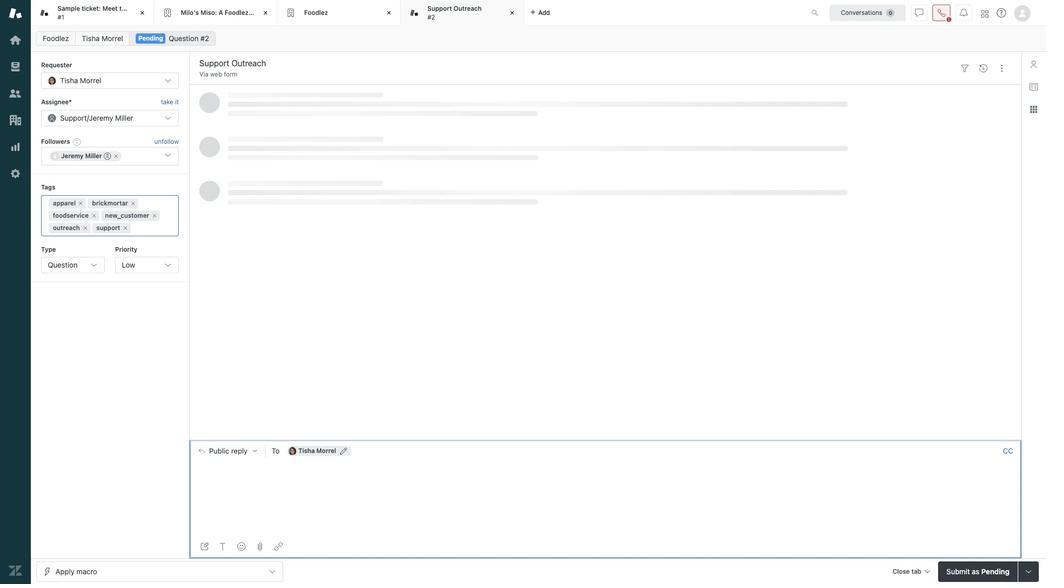 Task type: describe. For each thing, give the bounding box(es) containing it.
conversations button
[[830, 4, 906, 21]]

tags
[[41, 184, 55, 191]]

assignee*
[[41, 98, 72, 106]]

like
[[630, 133, 645, 143]]

button displays agent's chat status as invisible. image
[[916, 8, 924, 17]]

edit user image
[[340, 448, 348, 455]]

(we
[[328, 175, 342, 184]]

let
[[269, 195, 278, 204]]

macro
[[76, 567, 97, 576]]

be:
[[266, 145, 277, 154]]

question button
[[41, 257, 105, 273]]

support / jeremy miller
[[60, 114, 133, 122]]

foodservice
[[53, 212, 89, 219]]

morrel for requester
[[80, 76, 101, 85]]

free
[[245, 195, 258, 204]]

conversations
[[841, 8, 883, 16]]

take
[[161, 98, 173, 106]]

ticket actions image
[[998, 64, 1007, 72]]

tisha morrel inside secondary element
[[82, 34, 123, 43]]

if
[[465, 133, 471, 143]]

it
[[175, 98, 179, 106]]

public reply
[[209, 447, 248, 456]]

me
[[280, 195, 290, 204]]

tisha,
[[253, 133, 279, 143]]

milo's miso: a foodlez subsidiary
[[181, 9, 282, 16]]

1 horizontal spatial can
[[344, 175, 356, 184]]

priority
[[115, 246, 137, 253]]

support forms (to help standardize tickets)
[[241, 156, 386, 165]]

take it button
[[161, 97, 179, 108]]

sent
[[518, 175, 533, 184]]

/
[[87, 114, 89, 122]]

meet
[[103, 5, 118, 12]]

via
[[199, 70, 209, 78]]

outreach
[[454, 5, 482, 12]]

beyond
[[307, 133, 340, 143]]

think!
[[346, 195, 366, 204]]

close
[[893, 568, 910, 576]]

know
[[292, 195, 311, 204]]

begin
[[685, 133, 709, 143]]

customer context image
[[1030, 60, 1039, 68]]

remove image for outreach
[[82, 225, 88, 231]]

tisha morrel link
[[75, 31, 130, 46]]

get started image
[[9, 33, 22, 47]]

1 vertical spatial ticket
[[439, 175, 457, 184]]

help
[[305, 156, 319, 165]]

low button
[[115, 257, 179, 273]]

get help image
[[997, 8, 1007, 17]]

pending inside secondary element
[[139, 34, 163, 42]]

followers element
[[41, 147, 179, 166]]

for
[[647, 133, 659, 143]]

hello tisha, we at beyond help are reaching out to see if there are any support initiates you'd like for us to begin with your team? these can be:
[[228, 133, 780, 154]]

tickets)
[[362, 156, 386, 165]]

#2 inside secondary element
[[201, 34, 209, 43]]

2 horizontal spatial foodlez
[[304, 9, 328, 16]]

with
[[711, 133, 730, 143]]

0 horizontal spatial to
[[260, 195, 267, 204]]

customers image
[[9, 87, 22, 100]]

data
[[459, 175, 474, 184]]

hide composer image
[[602, 436, 610, 444]]

add
[[539, 8, 550, 16]]

tab containing sample ticket: meet the ticket
[[31, 0, 154, 26]]

a
[[490, 175, 494, 184]]

report
[[496, 175, 516, 184]]

via web form
[[199, 70, 238, 78]]

summarize
[[357, 175, 394, 184]]

close image for support outreach
[[507, 8, 518, 18]]

zendesk products image
[[982, 10, 989, 17]]

draft mode image
[[201, 543, 209, 551]]

displays possible ticket submission types image
[[1025, 568, 1033, 576]]

cc button
[[1004, 447, 1014, 456]]

sample
[[58, 5, 80, 12]]

knowledge image
[[1030, 83, 1039, 91]]

public reply button
[[190, 441, 265, 462]]

tabs tab list
[[31, 0, 801, 26]]

question for question
[[48, 261, 78, 269]]

zendesk analysis reports (we can summarize the zendesk ticket data into a report sent quarterly)
[[241, 175, 567, 184]]

organizations image
[[9, 114, 22, 127]]

question #2
[[169, 34, 209, 43]]

support for support forms (to help standardize tickets)
[[241, 156, 267, 165]]

tisha for to
[[299, 447, 315, 455]]

hello
[[228, 133, 250, 143]]

help
[[342, 133, 362, 143]]

to
[[272, 447, 280, 456]]

question for question #2
[[169, 34, 199, 43]]

a
[[219, 9, 223, 16]]

secondary element
[[31, 28, 1047, 49]]

(to
[[292, 156, 303, 165]]

reaching
[[380, 133, 418, 143]]

unfollow button
[[155, 137, 179, 147]]

1 are from the left
[[364, 133, 378, 143]]

subsidiary
[[250, 9, 282, 16]]

outreach
[[53, 224, 80, 232]]

you'd
[[604, 133, 628, 143]]

add button
[[524, 0, 557, 25]]

sample ticket: meet the ticket #1
[[58, 5, 148, 21]]

close tab button
[[889, 562, 935, 584]]

😁️
[[367, 195, 377, 204]]

info on adding followers image
[[73, 138, 81, 146]]



Task type: locate. For each thing, give the bounding box(es) containing it.
as
[[972, 567, 980, 576]]

unfollow
[[155, 138, 179, 145]]

followers
[[41, 138, 70, 145]]

zendesk up free
[[241, 175, 269, 184]]

1 vertical spatial tisha
[[60, 76, 78, 85]]

tisha morrel down sample ticket: meet the ticket #1
[[82, 34, 123, 43]]

notifications image
[[960, 8, 969, 17]]

us
[[662, 133, 672, 143]]

1 horizontal spatial question
[[169, 34, 199, 43]]

remove image inside the jeremy miller option
[[113, 153, 119, 159]]

tab
[[912, 568, 922, 576]]

jeremy up assign
[[228, 93, 254, 102]]

morrel inside requester element
[[80, 76, 101, 85]]

insert emojis image
[[238, 543, 246, 551]]

support down 'assignee*'
[[60, 114, 87, 122]]

3 close image from the left
[[507, 8, 518, 18]]

jeremy miller link
[[228, 93, 275, 102]]

0 vertical spatial morrel
[[102, 34, 123, 43]]

add attachment image
[[256, 543, 264, 551]]

1 horizontal spatial are
[[498, 133, 512, 143]]

pending left the question #2
[[139, 34, 163, 42]]

foodlez inside secondary element
[[43, 34, 69, 43]]

jeremy for jeremy miller
[[61, 152, 84, 160]]

1 vertical spatial question
[[48, 261, 78, 269]]

submit
[[947, 567, 970, 576]]

1 vertical spatial support
[[96, 224, 120, 232]]

tisha morrel down the requester
[[60, 76, 101, 85]]

1 horizontal spatial pending
[[982, 567, 1010, 576]]

ticket
[[131, 5, 148, 12], [439, 175, 457, 184]]

admin image
[[9, 167, 22, 180]]

apps image
[[1030, 105, 1039, 114]]

to right out
[[437, 133, 445, 143]]

0 horizontal spatial the
[[119, 5, 129, 12]]

jeremy inside assignee* element
[[89, 114, 113, 122]]

0 horizontal spatial miller
[[85, 152, 102, 160]]

close image
[[137, 8, 148, 18], [261, 8, 271, 18], [507, 8, 518, 18]]

ticket inside sample ticket: meet the ticket #1
[[131, 5, 148, 12]]

0 vertical spatial the
[[119, 5, 129, 12]]

0 horizontal spatial support
[[60, 114, 87, 122]]

zendesk image
[[9, 564, 22, 578]]

1 horizontal spatial the
[[396, 175, 406, 184]]

2 horizontal spatial support
[[428, 5, 452, 12]]

low
[[122, 261, 135, 269]]

ticket:
[[82, 5, 101, 12]]

close image left add dropdown button
[[507, 8, 518, 18]]

0 vertical spatial question
[[169, 34, 199, 43]]

1 horizontal spatial zendesk
[[408, 175, 437, 184]]

main element
[[0, 0, 31, 585]]

remove image up new_customer at top left
[[130, 200, 136, 206]]

support left the 'outreach'
[[428, 5, 452, 12]]

1 tab from the left
[[31, 0, 154, 26]]

0 vertical spatial tisha
[[82, 34, 100, 43]]

apply macro
[[56, 567, 97, 576]]

1 horizontal spatial tisha
[[82, 34, 100, 43]]

to
[[437, 133, 445, 143], [674, 133, 683, 143], [260, 195, 267, 204]]

miller for jeremy miller assign
[[256, 93, 275, 102]]

tisha inside requester element
[[60, 76, 78, 85]]

morrel for to
[[317, 447, 336, 455]]

zendesk
[[241, 175, 269, 184], [408, 175, 437, 184]]

miller inside the jeremy miller option
[[85, 152, 102, 160]]

tisha inside secondary element
[[82, 34, 100, 43]]

0 horizontal spatial tisha
[[60, 76, 78, 85]]

remove image for apparel
[[78, 200, 84, 206]]

0 vertical spatial miller
[[256, 93, 275, 102]]

2 vertical spatial tisha
[[299, 447, 315, 455]]

2 vertical spatial support
[[241, 156, 267, 165]]

zendesk support image
[[9, 7, 22, 20]]

0 horizontal spatial are
[[364, 133, 378, 143]]

close image inside milo's miso: a foodlez subsidiary tab
[[261, 8, 271, 18]]

new_customer
[[105, 212, 149, 219]]

pending right as
[[982, 567, 1010, 576]]

miso:
[[201, 9, 217, 16]]

add link (cmd k) image
[[275, 543, 283, 551]]

are left any
[[498, 133, 512, 143]]

remove image
[[113, 153, 119, 159], [130, 200, 136, 206], [82, 225, 88, 231]]

assign button
[[228, 104, 248, 113]]

0 horizontal spatial support
[[96, 224, 120, 232]]

support right any
[[531, 133, 565, 143]]

the inside sample ticket: meet the ticket #1
[[119, 5, 129, 12]]

reports
[[300, 175, 326, 184]]

1 horizontal spatial close image
[[261, 8, 271, 18]]

type
[[41, 246, 56, 253]]

millerjeremy500@gmail.com image
[[51, 152, 59, 160]]

can left be:
[[251, 145, 264, 154]]

#2 inside support outreach #2
[[428, 13, 435, 21]]

are right help
[[364, 133, 378, 143]]

zendesk down out
[[408, 175, 437, 184]]

1 horizontal spatial support
[[241, 156, 267, 165]]

2 vertical spatial tisha morrel
[[299, 447, 336, 455]]

2 horizontal spatial remove image
[[130, 200, 136, 206]]

1 close image from the left
[[137, 8, 148, 18]]

0 vertical spatial ticket
[[131, 5, 148, 12]]

morrel left "edit user" image
[[317, 447, 336, 455]]

0 vertical spatial jeremy
[[228, 93, 254, 102]]

Subject field
[[197, 57, 954, 69]]

tisha morrel
[[82, 34, 123, 43], [60, 76, 101, 85], [299, 447, 336, 455]]

0 horizontal spatial pending
[[139, 34, 163, 42]]

support for support outreach #2
[[428, 5, 452, 12]]

morrel inside secondary element
[[102, 34, 123, 43]]

initiates
[[568, 133, 602, 143]]

support outreach #2
[[428, 5, 482, 21]]

tisha down sample ticket: meet the ticket #1
[[82, 34, 100, 43]]

ticket left data
[[439, 175, 457, 184]]

the
[[119, 5, 129, 12], [396, 175, 406, 184]]

tisha morrel for to
[[299, 447, 336, 455]]

tisha morrel for requester
[[60, 76, 101, 85]]

close tab
[[893, 568, 922, 576]]

quarterly)
[[535, 175, 567, 184]]

at
[[297, 133, 305, 143]]

remove image up 'foodservice'
[[78, 200, 84, 206]]

feel free to let me know what you think! 😁️
[[228, 195, 377, 204]]

1 horizontal spatial #2
[[428, 13, 435, 21]]

milo's miso: a foodlez subsidiary tab
[[154, 0, 282, 26]]

0 vertical spatial can
[[251, 145, 264, 154]]

remove image for new_customer
[[151, 213, 158, 219]]

events image
[[980, 64, 988, 72]]

1 zendesk from the left
[[241, 175, 269, 184]]

support for support / jeremy miller
[[60, 114, 87, 122]]

feel
[[228, 195, 243, 204]]

take it
[[161, 98, 179, 106]]

0 vertical spatial support
[[531, 133, 565, 143]]

morrel
[[102, 34, 123, 43], [80, 76, 101, 85], [317, 447, 336, 455]]

morrel up /
[[80, 76, 101, 85]]

close image right a
[[261, 8, 271, 18]]

support down these at the top left
[[241, 156, 267, 165]]

support
[[428, 5, 452, 12], [60, 114, 87, 122], [241, 156, 267, 165]]

0 horizontal spatial tab
[[31, 0, 154, 26]]

question down type
[[48, 261, 78, 269]]

question inside secondary element
[[169, 34, 199, 43]]

0 horizontal spatial foodlez
[[43, 34, 69, 43]]

2 horizontal spatial tisha
[[299, 447, 315, 455]]

public
[[209, 447, 229, 456]]

to right us
[[674, 133, 683, 143]]

format text image
[[219, 543, 227, 551]]

support inside assignee* element
[[60, 114, 87, 122]]

pending
[[139, 34, 163, 42], [982, 567, 1010, 576]]

morrel down sample ticket: meet the ticket #1
[[102, 34, 123, 43]]

foodlez right a
[[225, 9, 249, 16]]

close image for sample ticket: meet the ticket
[[137, 8, 148, 18]]

1 horizontal spatial remove image
[[113, 153, 119, 159]]

tisha right moretisha@foodlez.com image
[[299, 447, 315, 455]]

0 horizontal spatial question
[[48, 261, 78, 269]]

1 vertical spatial tisha morrel
[[60, 76, 101, 85]]

1 vertical spatial remove image
[[130, 200, 136, 206]]

jeremy for jeremy miller assign
[[228, 93, 254, 102]]

apply
[[56, 567, 75, 576]]

the right summarize
[[396, 175, 406, 184]]

submit as pending
[[947, 567, 1010, 576]]

assign
[[228, 105, 248, 112]]

jeremy down requester element
[[89, 114, 113, 122]]

#2 right close image
[[428, 13, 435, 21]]

1 vertical spatial morrel
[[80, 76, 101, 85]]

1 horizontal spatial miller
[[115, 114, 133, 122]]

requester element
[[41, 73, 179, 89]]

2 horizontal spatial to
[[674, 133, 683, 143]]

2 horizontal spatial jeremy
[[228, 93, 254, 102]]

your
[[732, 133, 751, 143]]

0 vertical spatial remove image
[[113, 153, 119, 159]]

foodlez tab
[[278, 0, 401, 26]]

brickmortar
[[92, 199, 128, 207]]

0 horizontal spatial remove image
[[82, 225, 88, 231]]

0 horizontal spatial #2
[[201, 34, 209, 43]]

2 tab from the left
[[401, 0, 524, 26]]

1 vertical spatial jeremy
[[89, 114, 113, 122]]

apparel
[[53, 199, 76, 207]]

2 horizontal spatial close image
[[507, 8, 518, 18]]

avatar image
[[199, 93, 220, 113]]

can right (we
[[344, 175, 356, 184]]

team?
[[754, 133, 780, 143]]

1 vertical spatial the
[[396, 175, 406, 184]]

moretisha@foodlez.com image
[[288, 447, 297, 456]]

question down milo's
[[169, 34, 199, 43]]

question inside popup button
[[48, 261, 78, 269]]

2 vertical spatial jeremy
[[61, 152, 84, 160]]

0 horizontal spatial jeremy
[[61, 152, 84, 160]]

1 horizontal spatial to
[[437, 133, 445, 143]]

remove image
[[78, 200, 84, 206], [91, 213, 97, 219], [151, 213, 158, 219], [122, 225, 128, 231]]

1 horizontal spatial jeremy
[[89, 114, 113, 122]]

you
[[331, 195, 344, 204]]

Public reply composer text field
[[194, 462, 1017, 484]]

reporting image
[[9, 140, 22, 154]]

0 horizontal spatial ticket
[[131, 5, 148, 12]]

tisha morrel right moretisha@foodlez.com image
[[299, 447, 336, 455]]

see
[[448, 133, 463, 143]]

there
[[473, 133, 496, 143]]

support inside support outreach #2
[[428, 5, 452, 12]]

foodlez
[[225, 9, 249, 16], [304, 9, 328, 16], [43, 34, 69, 43]]

foodlez down #1
[[43, 34, 69, 43]]

0 horizontal spatial zendesk
[[241, 175, 269, 184]]

views image
[[9, 60, 22, 74]]

1 horizontal spatial support
[[531, 133, 565, 143]]

are
[[364, 133, 378, 143], [498, 133, 512, 143]]

analysis
[[271, 175, 299, 184]]

tisha for requester
[[60, 76, 78, 85]]

into
[[476, 175, 488, 184]]

1 horizontal spatial tab
[[401, 0, 524, 26]]

miller up tisha,
[[256, 93, 275, 102]]

close image right "meet"
[[137, 8, 148, 18]]

miller left the user is an agent image
[[85, 152, 102, 160]]

#2
[[428, 13, 435, 21], [201, 34, 209, 43]]

1 horizontal spatial foodlez
[[225, 9, 249, 16]]

requester
[[41, 61, 72, 69]]

foodlez link
[[36, 31, 76, 46]]

remove image right the user is an agent image
[[113, 153, 119, 159]]

out
[[420, 133, 434, 143]]

jeremy miller option
[[50, 151, 122, 162]]

support inside hello tisha, we at beyond help are reaching out to see if there are any support initiates you'd like for us to begin with your team? these can be:
[[531, 133, 565, 143]]

we
[[281, 133, 295, 143]]

0 vertical spatial #2
[[428, 13, 435, 21]]

filter image
[[961, 64, 970, 72]]

remove image down brickmortar
[[91, 213, 97, 219]]

tisha down the requester
[[60, 76, 78, 85]]

miller for jeremy miller
[[85, 152, 102, 160]]

can
[[251, 145, 264, 154], [344, 175, 356, 184]]

1 horizontal spatial ticket
[[439, 175, 457, 184]]

remove image for support
[[122, 225, 128, 231]]

reply
[[231, 447, 248, 456]]

jeremy inside jeremy miller assign
[[228, 93, 254, 102]]

milo's
[[181, 9, 199, 16]]

these
[[228, 145, 249, 154]]

web
[[210, 70, 222, 78]]

what
[[313, 195, 330, 204]]

miller inside jeremy miller assign
[[256, 93, 275, 102]]

tisha morrel inside requester element
[[60, 76, 101, 85]]

0 horizontal spatial close image
[[137, 8, 148, 18]]

ticket right "meet"
[[131, 5, 148, 12]]

1 vertical spatial #2
[[201, 34, 209, 43]]

0 vertical spatial tisha morrel
[[82, 34, 123, 43]]

remove image right new_customer at top left
[[151, 213, 158, 219]]

miller inside assignee* element
[[115, 114, 133, 122]]

2 vertical spatial miller
[[85, 152, 102, 160]]

#1
[[58, 13, 64, 21]]

remove image down new_customer at top left
[[122, 225, 128, 231]]

miller
[[256, 93, 275, 102], [115, 114, 133, 122], [85, 152, 102, 160]]

0 vertical spatial pending
[[139, 34, 163, 42]]

tab
[[31, 0, 154, 26], [401, 0, 524, 26]]

assignee* element
[[41, 110, 179, 126]]

user is an agent image
[[104, 153, 111, 160]]

tisha
[[82, 34, 100, 43], [60, 76, 78, 85], [299, 447, 315, 455]]

1 vertical spatial can
[[344, 175, 356, 184]]

0 horizontal spatial can
[[251, 145, 264, 154]]

#2 down miso:
[[201, 34, 209, 43]]

miller right /
[[115, 114, 133, 122]]

2 close image from the left
[[261, 8, 271, 18]]

2 are from the left
[[498, 133, 512, 143]]

remove image for foodservice
[[91, 213, 97, 219]]

2 vertical spatial remove image
[[82, 225, 88, 231]]

1 vertical spatial support
[[60, 114, 87, 122]]

1 vertical spatial miller
[[115, 114, 133, 122]]

2 horizontal spatial miller
[[256, 93, 275, 102]]

close image
[[384, 8, 394, 18]]

jeremy miller
[[61, 152, 102, 160]]

any
[[514, 133, 529, 143]]

form
[[224, 70, 238, 78]]

remove image for brickmortar
[[130, 200, 136, 206]]

jeremy down info on adding followers image
[[61, 152, 84, 160]]

0 vertical spatial support
[[428, 5, 452, 12]]

support down new_customer at top left
[[96, 224, 120, 232]]

jeremy miller assign
[[228, 93, 275, 112]]

jeremy inside option
[[61, 152, 84, 160]]

2 vertical spatial morrel
[[317, 447, 336, 455]]

tab containing support outreach
[[401, 0, 524, 26]]

the right "meet"
[[119, 5, 129, 12]]

to left let
[[260, 195, 267, 204]]

can inside hello tisha, we at beyond help are reaching out to see if there are any support initiates you'd like for us to begin with your team? these can be:
[[251, 145, 264, 154]]

cc
[[1004, 447, 1014, 456]]

1 vertical spatial pending
[[982, 567, 1010, 576]]

remove image right outreach
[[82, 225, 88, 231]]

2 zendesk from the left
[[408, 175, 437, 184]]

foodlez right subsidiary
[[304, 9, 328, 16]]



Task type: vqa. For each thing, say whether or not it's contained in the screenshot.
Name to the right
no



